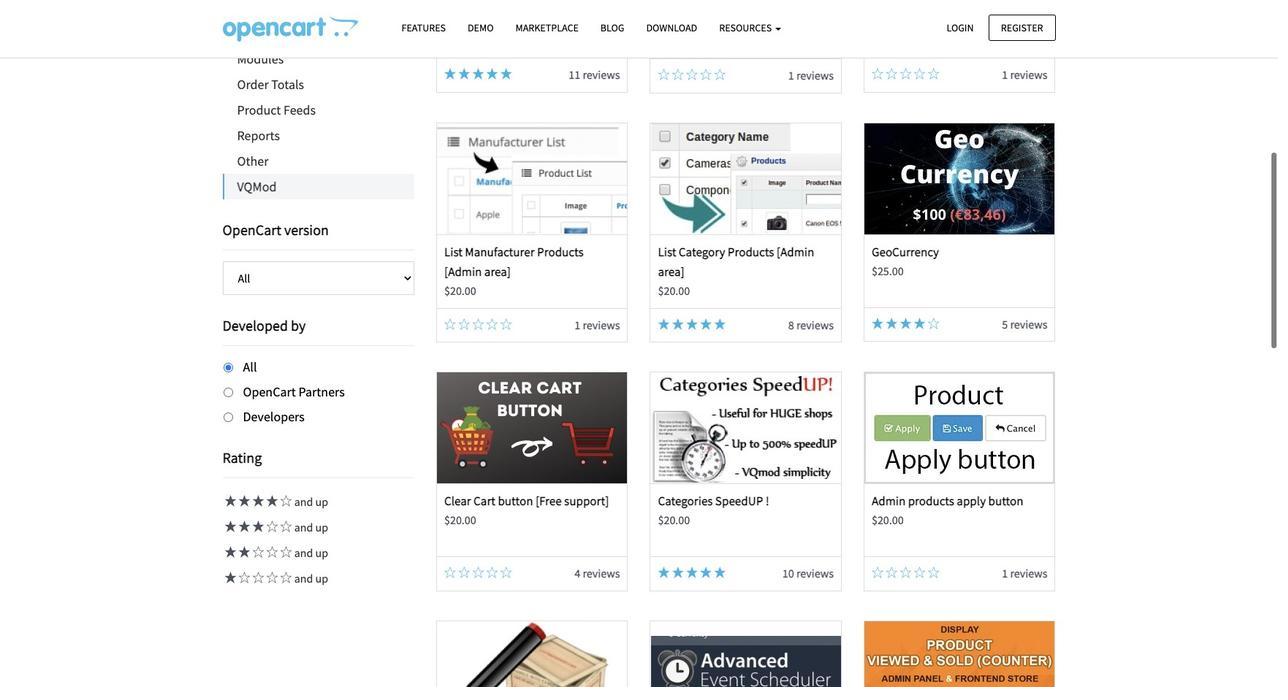 Task type: describe. For each thing, give the bounding box(es) containing it.
3 and from the top
[[294, 546, 313, 561]]

download link
[[635, 15, 708, 41]]

1 and from the top
[[294, 495, 313, 510]]

category
[[679, 244, 725, 260]]

5 reviews
[[1002, 317, 1048, 331]]

version
[[284, 221, 329, 239]]

manufacturer inside simple admin products by manufacturer filter $20.00
[[658, 14, 728, 30]]

up for first and up link from the top
[[315, 495, 328, 510]]

area] for category
[[658, 264, 685, 280]]

feeds
[[284, 102, 316, 118]]

developed by
[[223, 316, 306, 335]]

admin products apply button link
[[872, 493, 1024, 509]]

all
[[243, 359, 257, 376]]

!
[[766, 493, 769, 509]]

totals
[[271, 76, 304, 93]]

geocurrency
[[872, 244, 939, 260]]

by inside simple admin products by manufacturer filter $20.00
[[782, 0, 795, 10]]

categories speedup ! $20.00
[[658, 493, 769, 528]]

demo link
[[457, 15, 505, 41]]

admin products apply button image
[[865, 373, 1055, 484]]

up for 2nd and up link from the bottom
[[315, 546, 328, 561]]

5
[[1002, 317, 1008, 331]]

categories speedup ! image
[[651, 373, 841, 484]]

opencart for opencart partners
[[243, 384, 296, 400]]

list category products [admin area] $20.00
[[658, 244, 814, 298]]

4 reviews
[[575, 566, 620, 581]]

11
[[569, 67, 580, 82]]

and up for 4th and up link
[[292, 572, 328, 586]]

reviews for list category products [admin area]
[[797, 318, 834, 332]]

simple
[[658, 0, 694, 10]]

list category products [admin area] link
[[658, 244, 814, 280]]

reviews for categories speedup !
[[797, 566, 834, 581]]

0 horizontal spatial by
[[291, 316, 306, 335]]

list for list category products [admin area]
[[658, 244, 676, 260]]

10 reviews
[[783, 566, 834, 581]]

categories speedup ! link
[[658, 493, 769, 509]]

button inside admin products apply button $20.00
[[988, 493, 1024, 509]]

partners
[[299, 384, 345, 400]]

4
[[575, 566, 580, 581]]

8 reviews
[[788, 318, 834, 332]]

$20.00 inside categories speedup ! $20.00
[[658, 513, 690, 528]]

rating
[[223, 449, 262, 467]]

reviews for list manufacturer products [admin area]
[[583, 318, 620, 332]]

$19.99
[[444, 14, 476, 29]]

opencart - marketplace image
[[223, 15, 358, 42]]

login
[[947, 21, 974, 34]]

10
[[783, 566, 794, 581]]

other
[[237, 153, 269, 170]]

modules link
[[223, 46, 414, 72]]

clear cart button [free support] link
[[444, 493, 609, 509]]

products
[[908, 493, 954, 509]]

order totals link
[[223, 72, 414, 97]]

shipping
[[237, 25, 286, 42]]

products for admin
[[733, 0, 780, 10]]

list manufacturer products [admin area] image
[[437, 123, 627, 234]]

admin inside admin products apply button $20.00
[[872, 493, 906, 509]]

[admin for list category products [admin area]
[[777, 244, 814, 260]]

blog
[[601, 21, 624, 34]]

display product viewed & sold counter image
[[865, 622, 1055, 688]]

area] for manufacturer
[[484, 264, 511, 280]]

order
[[237, 76, 269, 93]]

products for manufacturer
[[537, 244, 584, 260]]

reviews for geocurrency
[[1010, 317, 1048, 331]]

geocurrency image
[[865, 123, 1055, 234]]

[free
[[536, 493, 562, 509]]

8
[[788, 318, 794, 332]]

filter
[[730, 14, 755, 30]]

2 and up link from the top
[[223, 521, 328, 535]]

$20.00 inside admin products apply button $20.00
[[872, 513, 904, 528]]

list manufacturer products [admin area] link
[[444, 244, 584, 280]]

button inside clear cart button [free support] $20.00
[[498, 493, 533, 509]]

simple admin products by manufacturer filter link
[[658, 0, 795, 30]]

up for 3rd and up link from the bottom of the page
[[315, 521, 328, 535]]

marketplace link
[[505, 15, 590, 41]]

2 and from the top
[[294, 521, 313, 535]]



Task type: vqa. For each thing, say whether or not it's contained in the screenshot.


Task type: locate. For each thing, give the bounding box(es) containing it.
clear
[[444, 493, 471, 509]]

$20.00
[[658, 34, 690, 49], [444, 284, 476, 298], [658, 284, 690, 298], [444, 513, 476, 528], [658, 513, 690, 528], [872, 513, 904, 528]]

0 vertical spatial opencart
[[223, 221, 281, 239]]

1 horizontal spatial by
[[782, 0, 795, 10]]

by
[[782, 0, 795, 10], [291, 316, 306, 335]]

3 up from the top
[[315, 546, 328, 561]]

products for category
[[728, 244, 774, 260]]

features link
[[391, 15, 457, 41]]

products inside list category products [admin area] $20.00
[[728, 244, 774, 260]]

list for list manufacturer products [admin area]
[[444, 244, 463, 260]]

list inside list manufacturer products [admin area] $20.00
[[444, 244, 463, 260]]

1 button from the left
[[498, 493, 533, 509]]

$20.00 down simple
[[658, 34, 690, 49]]

star light o image
[[872, 68, 884, 80], [886, 68, 898, 80], [914, 68, 926, 80], [658, 69, 670, 80], [686, 69, 698, 80], [928, 318, 940, 329], [444, 318, 456, 330], [500, 318, 512, 330], [250, 547, 264, 559], [458, 567, 470, 579], [486, 567, 498, 579], [886, 567, 898, 579], [900, 567, 912, 579], [250, 573, 264, 584], [278, 573, 292, 584]]

button
[[498, 493, 533, 509], [988, 493, 1024, 509]]

0 horizontal spatial [admin
[[444, 264, 482, 280]]

button right the cart
[[498, 493, 533, 509]]

1 and up link from the top
[[223, 495, 328, 510]]

1 vertical spatial admin
[[872, 493, 906, 509]]

speedup
[[715, 493, 763, 509]]

login link
[[934, 14, 986, 41]]

other link
[[223, 148, 414, 174]]

resources link
[[708, 15, 792, 41]]

$20.00 inside list manufacturer products [admin area] $20.00
[[444, 284, 476, 298]]

features
[[402, 21, 446, 34]]

product feeds link
[[223, 97, 414, 123]]

and up for 2nd and up link from the bottom
[[292, 546, 328, 561]]

admin up filter
[[697, 0, 731, 10]]

geocurrency link
[[872, 244, 939, 260]]

1 horizontal spatial list
[[658, 244, 676, 260]]

0 horizontal spatial manufacturer
[[465, 244, 535, 260]]

support]
[[564, 493, 609, 509]]

apply
[[957, 493, 986, 509]]

1 horizontal spatial manufacturer
[[658, 14, 728, 30]]

1
[[1002, 67, 1008, 82], [788, 68, 794, 83], [575, 318, 580, 332], [1002, 566, 1008, 581]]

reviews
[[583, 67, 620, 82], [1010, 67, 1048, 82], [797, 68, 834, 83], [1010, 317, 1048, 331], [583, 318, 620, 332], [797, 318, 834, 332], [583, 566, 620, 581], [797, 566, 834, 581], [1010, 566, 1048, 581]]

opencart down vqmod
[[223, 221, 281, 239]]

reports
[[237, 127, 280, 144]]

$20.00 inside clear cart button [free support] $20.00
[[444, 513, 476, 528]]

[admin inside list manufacturer products [admin area] $20.00
[[444, 264, 482, 280]]

admin
[[697, 0, 731, 10], [872, 493, 906, 509]]

1 horizontal spatial admin
[[872, 493, 906, 509]]

up
[[315, 495, 328, 510], [315, 521, 328, 535], [315, 546, 328, 561], [315, 572, 328, 586]]

admin left products
[[872, 493, 906, 509]]

1 up from the top
[[315, 495, 328, 510]]

clear cart button [free support] $20.00
[[444, 493, 609, 528]]

methods
[[289, 25, 336, 42]]

opencart up "developers" at the left bottom of the page
[[243, 384, 296, 400]]

2 and up from the top
[[292, 521, 328, 535]]

1 horizontal spatial [admin
[[777, 244, 814, 260]]

[admin for list manufacturer products [admin area]
[[444, 264, 482, 280]]

geocurrency $25.00
[[872, 244, 939, 278]]

list
[[444, 244, 463, 260], [658, 244, 676, 260]]

admin disabled products marker image
[[437, 622, 627, 688]]

3 and up link from the top
[[223, 546, 328, 561]]

modules
[[237, 50, 284, 67]]

0 vertical spatial manufacturer
[[658, 14, 728, 30]]

4 and up from the top
[[292, 572, 328, 586]]

reviews for clear cart button [free support]
[[583, 566, 620, 581]]

shipping methods link
[[223, 20, 414, 46]]

product
[[237, 102, 281, 118]]

developers
[[243, 408, 305, 425]]

by up resources link
[[782, 0, 795, 10]]

and up for first and up link from the top
[[292, 495, 328, 510]]

button right apply
[[988, 493, 1024, 509]]

opencart for opencart version
[[223, 221, 281, 239]]

1 vertical spatial manufacturer
[[465, 244, 535, 260]]

products inside simple admin products by manufacturer filter $20.00
[[733, 0, 780, 10]]

0 vertical spatial admin
[[697, 0, 731, 10]]

opencart version
[[223, 221, 329, 239]]

products inside list manufacturer products [admin area] $20.00
[[537, 244, 584, 260]]

$20.00 inside simple admin products by manufacturer filter $20.00
[[658, 34, 690, 49]]

advanced event scheduler image
[[651, 622, 841, 688]]

admin inside simple admin products by manufacturer filter $20.00
[[697, 0, 731, 10]]

and
[[294, 495, 313, 510], [294, 521, 313, 535], [294, 546, 313, 561], [294, 572, 313, 586]]

0 vertical spatial by
[[782, 0, 795, 10]]

blog link
[[590, 15, 635, 41]]

1 horizontal spatial area]
[[658, 264, 685, 280]]

register
[[1001, 21, 1043, 34]]

1 vertical spatial opencart
[[243, 384, 296, 400]]

download
[[646, 21, 697, 34]]

$20.00 inside list category products [admin area] $20.00
[[658, 284, 690, 298]]

1 area] from the left
[[484, 264, 511, 280]]

4 up from the top
[[315, 572, 328, 586]]

cart
[[474, 493, 496, 509]]

$20.00 down clear
[[444, 513, 476, 528]]

list manufacturer products [admin area] $20.00
[[444, 244, 584, 298]]

1 and up from the top
[[292, 495, 328, 510]]

0 horizontal spatial button
[[498, 493, 533, 509]]

11 reviews
[[569, 67, 620, 82]]

2 list from the left
[[658, 244, 676, 260]]

$20.00 down categories
[[658, 513, 690, 528]]

marketplace
[[516, 21, 579, 34]]

0 horizontal spatial list
[[444, 244, 463, 260]]

0 horizontal spatial area]
[[484, 264, 511, 280]]

1 reviews
[[1002, 67, 1048, 82], [788, 68, 834, 83], [575, 318, 620, 332], [1002, 566, 1048, 581]]

opencart
[[223, 221, 281, 239], [243, 384, 296, 400]]

by right developed
[[291, 316, 306, 335]]

[admin
[[777, 244, 814, 260], [444, 264, 482, 280]]

register link
[[989, 14, 1056, 41]]

reports link
[[223, 123, 414, 148]]

2 button from the left
[[988, 493, 1024, 509]]

vqmod link
[[224, 174, 414, 200]]

resources
[[719, 21, 774, 34]]

list category products [admin area] image
[[651, 123, 841, 234]]

1 vertical spatial [admin
[[444, 264, 482, 280]]

[admin inside list category products [admin area] $20.00
[[777, 244, 814, 260]]

vqmod
[[237, 178, 277, 195]]

1 horizontal spatial button
[[988, 493, 1024, 509]]

and up
[[292, 495, 328, 510], [292, 521, 328, 535], [292, 546, 328, 561], [292, 572, 328, 586]]

manufacturer
[[658, 14, 728, 30], [465, 244, 535, 260]]

2 area] from the left
[[658, 264, 685, 280]]

reviews for admin products apply button
[[1010, 566, 1048, 581]]

area] inside list manufacturer products [admin area] $20.00
[[484, 264, 511, 280]]

star light image
[[444, 68, 456, 80], [458, 68, 470, 80], [886, 318, 898, 329], [900, 318, 912, 329], [700, 318, 712, 330], [223, 496, 236, 507], [250, 496, 264, 507], [236, 521, 250, 533], [658, 567, 670, 579], [686, 567, 698, 579], [700, 567, 712, 579], [714, 567, 726, 579]]

developed
[[223, 316, 288, 335]]

None radio
[[223, 363, 233, 373], [223, 388, 233, 397], [223, 363, 233, 373], [223, 388, 233, 397]]

up for 4th and up link
[[315, 572, 328, 586]]

None radio
[[223, 413, 233, 422]]

1 list from the left
[[444, 244, 463, 260]]

opencart partners
[[243, 384, 345, 400]]

$20.00 down category on the top right
[[658, 284, 690, 298]]

2 up from the top
[[315, 521, 328, 535]]

0 horizontal spatial admin
[[697, 0, 731, 10]]

1 vertical spatial by
[[291, 316, 306, 335]]

product feeds
[[237, 102, 316, 118]]

$20.00 down list manufacturer products [admin area] "link"
[[444, 284, 476, 298]]

demo
[[468, 21, 494, 34]]

$20.00 down the admin products apply button link
[[872, 513, 904, 528]]

clear cart button [free support] image
[[437, 373, 627, 484]]

order totals
[[237, 76, 304, 93]]

products
[[733, 0, 780, 10], [537, 244, 584, 260], [728, 244, 774, 260]]

and up link
[[223, 495, 328, 510], [223, 521, 328, 535], [223, 546, 328, 561], [223, 572, 328, 586]]

list inside list category products [admin area] $20.00
[[658, 244, 676, 260]]

star light image
[[472, 68, 484, 80], [486, 68, 498, 80], [500, 68, 512, 80], [872, 318, 884, 329], [914, 318, 926, 329], [658, 318, 670, 330], [672, 318, 684, 330], [686, 318, 698, 330], [714, 318, 726, 330], [236, 496, 250, 507], [264, 496, 278, 507], [223, 521, 236, 533], [250, 521, 264, 533], [223, 547, 236, 559], [236, 547, 250, 559], [672, 567, 684, 579], [223, 573, 236, 584]]

and up for 3rd and up link from the bottom of the page
[[292, 521, 328, 535]]

area]
[[484, 264, 511, 280], [658, 264, 685, 280]]

admin products apply button $20.00
[[872, 493, 1024, 528]]

area] inside list category products [admin area] $20.00
[[658, 264, 685, 280]]

categories
[[658, 493, 713, 509]]

4 and from the top
[[294, 572, 313, 586]]

shipping methods
[[237, 25, 336, 42]]

0 vertical spatial [admin
[[777, 244, 814, 260]]

$25.00
[[872, 264, 904, 278]]

simple admin products by manufacturer filter $20.00
[[658, 0, 795, 49]]

manufacturer inside list manufacturer products [admin area] $20.00
[[465, 244, 535, 260]]

4 and up link from the top
[[223, 572, 328, 586]]

star light o image
[[900, 68, 912, 80], [928, 68, 940, 80], [672, 69, 684, 80], [700, 69, 712, 80], [714, 69, 726, 80], [458, 318, 470, 330], [472, 318, 484, 330], [486, 318, 498, 330], [278, 496, 292, 507], [264, 521, 278, 533], [278, 521, 292, 533], [264, 547, 278, 559], [278, 547, 292, 559], [444, 567, 456, 579], [472, 567, 484, 579], [500, 567, 512, 579], [872, 567, 884, 579], [914, 567, 926, 579], [928, 567, 940, 579], [236, 573, 250, 584], [264, 573, 278, 584]]

3 and up from the top
[[292, 546, 328, 561]]



